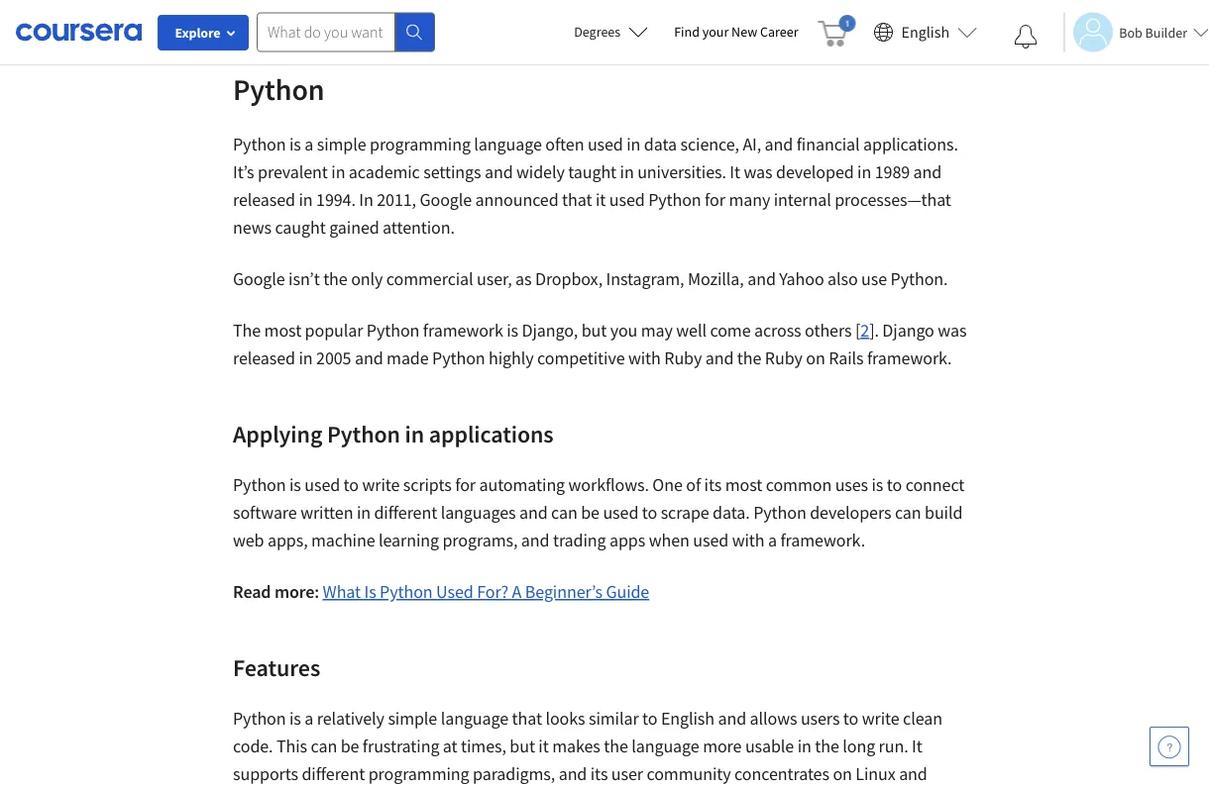 Task type: vqa. For each thing, say whether or not it's contained in the screenshot.
learning.
no



Task type: locate. For each thing, give the bounding box(es) containing it.
what
[[323, 581, 361, 604]]

gained
[[329, 217, 379, 239]]

programs,
[[443, 530, 518, 552]]

find your new career link
[[664, 20, 808, 45]]

paradigms,
[[473, 764, 555, 786]]

0 horizontal spatial its
[[590, 764, 608, 786]]

1 vertical spatial it
[[539, 736, 549, 758]]

write inside python is used to write scripts for automating workflows. one of its most common uses is to connect software written in different languages and can be used to scrape data. python developers can build web apps, machine learning programs, and trading apps when used with a framework.
[[362, 474, 400, 497]]

to right similar
[[642, 708, 658, 730]]

it inside the python is a simple programming language often used in data science, ai, and financial applications. it's prevalent in academic settings and widely taught in universities. it was developed in 1989 and released in 1994. in 2011, google announced that it used python for many internal processes—that news caught gained attention.
[[730, 161, 740, 183]]

django
[[882, 320, 934, 342]]

django,
[[522, 320, 578, 342]]

different down this
[[302, 764, 365, 786]]

applying
[[233, 419, 322, 449]]

1 vertical spatial write
[[862, 708, 900, 730]]

0 vertical spatial english
[[901, 22, 950, 42]]

to
[[344, 474, 359, 497], [887, 474, 902, 497], [642, 502, 657, 524], [642, 708, 658, 730], [843, 708, 859, 730]]

1 horizontal spatial simple
[[388, 708, 437, 730]]

competitive
[[537, 347, 625, 370]]

python down common
[[753, 502, 806, 524]]

different up learning on the left
[[374, 502, 437, 524]]

prevalent
[[258, 161, 328, 183]]

be down relatively
[[341, 736, 359, 758]]

makes
[[552, 736, 600, 758]]

user
[[611, 764, 643, 786]]

0 vertical spatial with
[[628, 347, 661, 370]]

isn't
[[289, 268, 320, 290]]

in up machine at bottom
[[357, 502, 371, 524]]

programming inside the python is a simple programming language often used in data science, ai, and financial applications. it's prevalent in academic settings and widely taught in universities. it was developed in 1989 and released in 1994. in 2011, google announced that it used python for many internal processes—that news caught gained attention.
[[370, 133, 471, 156]]

python is a simple programming language often used in data science, ai, and financial applications. it's prevalent in academic settings and widely taught in universities. it was developed in 1989 and released in 1994. in 2011, google announced that it used python for many internal processes—that news caught gained attention.
[[233, 133, 958, 239]]

1 horizontal spatial ruby
[[765, 347, 803, 370]]

its inside python is used to write scripts for automating workflows. one of its most common uses is to connect software written in different languages and can be used to scrape data. python developers can build web apps, machine learning programs, and trading apps when used with a framework.
[[704, 474, 722, 497]]

taught
[[568, 161, 617, 183]]

was inside the python is a simple programming language often used in data science, ai, and financial applications. it's prevalent in academic settings and widely taught in universities. it was developed in 1989 and released in 1994. in 2011, google announced that it used python for many internal processes—that news caught gained attention.
[[744, 161, 773, 183]]

0 horizontal spatial but
[[510, 736, 535, 758]]

1 vertical spatial most
[[725, 474, 762, 497]]

shopping cart: 1 item image
[[818, 15, 856, 47]]

0 horizontal spatial with
[[628, 347, 661, 370]]

1 horizontal spatial with
[[732, 530, 765, 552]]

concentrates
[[734, 764, 829, 786]]

most up 'data.'
[[725, 474, 762, 497]]

python up code.
[[233, 708, 286, 730]]

0 vertical spatial was
[[744, 161, 773, 183]]

1 vertical spatial simple
[[388, 708, 437, 730]]

for up languages
[[455, 474, 476, 497]]

1 vertical spatial different
[[302, 764, 365, 786]]

with down 'data.'
[[732, 530, 765, 552]]

None search field
[[257, 12, 435, 52]]

0 horizontal spatial write
[[362, 474, 400, 497]]

is up prevalent
[[289, 133, 301, 156]]

learning
[[379, 530, 439, 552]]

1 horizontal spatial was
[[938, 320, 967, 342]]

python down universities.
[[648, 189, 701, 211]]

1 vertical spatial google
[[233, 268, 285, 290]]

ruby down across
[[765, 347, 803, 370]]

0 horizontal spatial was
[[744, 161, 773, 183]]

scrape
[[661, 502, 709, 524]]

0 horizontal spatial can
[[311, 736, 337, 758]]

a inside the python is a simple programming language often used in data science, ai, and financial applications. it's prevalent in academic settings and widely taught in universities. it was developed in 1989 and released in 1994. in 2011, google announced that it used python for many internal processes—that news caught gained attention.
[[305, 133, 313, 156]]

most right the
[[264, 320, 301, 342]]

that inside python is a relatively simple language that looks similar to english and allows users to write clean code. this can be frustrating at times, but it makes the language more usable in the long run. it supports different programming paradigms, and its user community concentrates on linux a
[[512, 708, 542, 730]]

the down similar
[[604, 736, 628, 758]]

0 vertical spatial it
[[596, 189, 606, 211]]

simple
[[317, 133, 366, 156], [388, 708, 437, 730]]

1 vertical spatial for
[[455, 474, 476, 497]]

language up times,
[[441, 708, 509, 730]]

0 vertical spatial write
[[362, 474, 400, 497]]

python
[[233, 70, 325, 108], [233, 133, 286, 156], [648, 189, 701, 211], [367, 320, 420, 342], [432, 347, 485, 370], [327, 419, 400, 449], [233, 474, 286, 497], [753, 502, 806, 524], [380, 581, 433, 604], [233, 708, 286, 730]]

released
[[233, 189, 295, 211], [233, 347, 295, 370]]

was down ai, in the top of the page
[[744, 161, 773, 183]]

framework. down developers
[[780, 530, 865, 552]]

language inside the python is a simple programming language often used in data science, ai, and financial applications. it's prevalent in academic settings and widely taught in universities. it was developed in 1989 and released in 1994. in 2011, google announced that it used python for many internal processes—that news caught gained attention.
[[474, 133, 542, 156]]

it up many
[[730, 161, 740, 183]]

framework. inside python is used to write scripts for automating workflows. one of its most common uses is to connect software written in different languages and can be used to scrape data. python developers can build web apps, machine learning programs, and trading apps when used with a framework.
[[780, 530, 865, 552]]

but
[[581, 320, 607, 342], [510, 736, 535, 758]]

its right of
[[704, 474, 722, 497]]

at
[[443, 736, 457, 758]]

but inside python is a relatively simple language that looks similar to english and allows users to write clean code. this can be frustrating at times, but it makes the language more usable in the long run. it supports different programming paradigms, and its user community concentrates on linux a
[[510, 736, 535, 758]]

0 vertical spatial that
[[562, 189, 592, 211]]

2 released from the top
[[233, 347, 295, 370]]

your
[[702, 23, 729, 41]]

english
[[901, 22, 950, 42], [661, 708, 715, 730]]

it
[[596, 189, 606, 211], [539, 736, 549, 758]]

0 horizontal spatial different
[[302, 764, 365, 786]]

1 ruby from the left
[[664, 347, 702, 370]]

builder
[[1145, 23, 1187, 41]]

its left user
[[590, 764, 608, 786]]

that down taught
[[562, 189, 592, 211]]

be up the trading on the bottom
[[581, 502, 600, 524]]

1 horizontal spatial framework.
[[867, 347, 952, 370]]

also
[[828, 268, 858, 290]]

announced
[[475, 189, 559, 211]]

programming down "frustrating"
[[368, 764, 469, 786]]

0 vertical spatial most
[[264, 320, 301, 342]]

in inside python is a relatively simple language that looks similar to english and allows users to write clean code. this can be frustrating at times, but it makes the language more usable in the long run. it supports different programming paradigms, and its user community concentrates on linux a
[[798, 736, 811, 758]]

more:
[[274, 581, 319, 604]]

1 horizontal spatial be
[[581, 502, 600, 524]]

python down the 2005 at the top left of the page
[[327, 419, 400, 449]]

1 vertical spatial be
[[341, 736, 359, 758]]

1 vertical spatial english
[[661, 708, 715, 730]]

to down "one"
[[642, 502, 657, 524]]

in left the 2005 at the top left of the page
[[299, 347, 313, 370]]

programming
[[370, 133, 471, 156], [368, 764, 469, 786]]

with down may
[[628, 347, 661, 370]]

0 vertical spatial language
[[474, 133, 542, 156]]

english button
[[866, 0, 985, 64]]

python down framework
[[432, 347, 485, 370]]

1 horizontal spatial english
[[901, 22, 950, 42]]

in down "users"
[[798, 736, 811, 758]]

the down "users"
[[815, 736, 839, 758]]

a up this
[[305, 708, 313, 730]]

but up paradigms,
[[510, 736, 535, 758]]

language for frustrating
[[441, 708, 509, 730]]

1 horizontal spatial it
[[912, 736, 922, 758]]

software
[[233, 502, 297, 524]]

google
[[420, 189, 472, 211], [233, 268, 285, 290]]

highly
[[489, 347, 534, 370]]

caught
[[275, 217, 326, 239]]

with
[[628, 347, 661, 370], [732, 530, 765, 552]]

0 horizontal spatial ruby
[[664, 347, 702, 370]]

0 vertical spatial released
[[233, 189, 295, 211]]

english right shopping cart: 1 item icon
[[901, 22, 950, 42]]

1 vertical spatial language
[[441, 708, 509, 730]]

0 vertical spatial for
[[705, 189, 725, 211]]

1 vertical spatial framework.
[[780, 530, 865, 552]]

read
[[233, 581, 271, 604]]

1 vertical spatial but
[[510, 736, 535, 758]]

2 vertical spatial a
[[305, 708, 313, 730]]

language up widely
[[474, 133, 542, 156]]

0 vertical spatial a
[[305, 133, 313, 156]]

apps
[[610, 530, 645, 552]]

1 horizontal spatial google
[[420, 189, 472, 211]]

0 vertical spatial its
[[704, 474, 722, 497]]

google left "isn't"
[[233, 268, 285, 290]]

0 horizontal spatial that
[[512, 708, 542, 730]]

]. django was released in 2005 and made python highly competitive with ruby and the ruby on rails framework.
[[233, 320, 967, 370]]

1 vertical spatial that
[[512, 708, 542, 730]]

find your new career
[[674, 23, 798, 41]]

0 horizontal spatial simple
[[317, 133, 366, 156]]

0 vertical spatial it
[[730, 161, 740, 183]]

1 horizontal spatial on
[[833, 764, 852, 786]]

on down long
[[833, 764, 852, 786]]

0 horizontal spatial it
[[539, 736, 549, 758]]

different inside python is a relatively simple language that looks similar to english and allows users to write clean code. this can be frustrating at times, but it makes the language more usable in the long run. it supports different programming paradigms, and its user community concentrates on linux a
[[302, 764, 365, 786]]

show notifications image
[[1014, 25, 1038, 49]]

that left looks
[[512, 708, 542, 730]]

write up run. in the bottom of the page
[[862, 708, 900, 730]]

find
[[674, 23, 700, 41]]

0 horizontal spatial be
[[341, 736, 359, 758]]

ai,
[[743, 133, 761, 156]]

is inside python is a relatively simple language that looks similar to english and allows users to write clean code. this can be frustrating at times, but it makes the language more usable in the long run. it supports different programming paradigms, and its user community concentrates on linux a
[[289, 708, 301, 730]]

1 horizontal spatial write
[[862, 708, 900, 730]]

language for widely
[[474, 133, 542, 156]]

python up software
[[233, 474, 286, 497]]

for left many
[[705, 189, 725, 211]]

1 horizontal spatial it
[[596, 189, 606, 211]]

was right django
[[938, 320, 967, 342]]

is up highly
[[507, 320, 518, 342]]

1 vertical spatial on
[[833, 764, 852, 786]]

google isn't the only commercial user, as dropbox, instagram, mozilla, and yahoo also use python.
[[233, 268, 948, 290]]

with inside ]. django was released in 2005 and made python highly competitive with ruby and the ruby on rails framework.
[[628, 347, 661, 370]]

ruby
[[664, 347, 702, 370], [765, 347, 803, 370]]

different inside python is used to write scripts for automating workflows. one of its most common uses is to connect software written in different languages and can be used to scrape data. python developers can build web apps, machine learning programs, and trading apps when used with a framework.
[[374, 502, 437, 524]]

of
[[686, 474, 701, 497]]

in
[[359, 189, 373, 211]]

simple inside the python is a simple programming language often used in data science, ai, and financial applications. it's prevalent in academic settings and widely taught in universities. it was developed in 1989 and released in 1994. in 2011, google announced that it used python for many internal processes—that news caught gained attention.
[[317, 133, 366, 156]]

0 horizontal spatial english
[[661, 708, 715, 730]]

financial
[[797, 133, 860, 156]]

it down taught
[[596, 189, 606, 211]]

simple up academic
[[317, 133, 366, 156]]

for
[[705, 189, 725, 211], [455, 474, 476, 497]]

it right run. in the bottom of the page
[[912, 736, 922, 758]]

google inside the python is a simple programming language often used in data science, ai, and financial applications. it's prevalent in academic settings and widely taught in universities. it was developed in 1989 and released in 1994. in 2011, google announced that it used python for many internal processes—that news caught gained attention.
[[420, 189, 472, 211]]

1 vertical spatial released
[[233, 347, 295, 370]]

framework. down django
[[867, 347, 952, 370]]

python right is
[[380, 581, 433, 604]]

yahoo
[[779, 268, 824, 290]]

0 vertical spatial on
[[806, 347, 825, 370]]

was inside ]. django was released in 2005 and made python highly competitive with ruby and the ruby on rails framework.
[[938, 320, 967, 342]]

clean
[[903, 708, 943, 730]]

1 horizontal spatial for
[[705, 189, 725, 211]]

1 vertical spatial with
[[732, 530, 765, 552]]

a up prevalent
[[305, 133, 313, 156]]

simple up "frustrating"
[[388, 708, 437, 730]]

may
[[641, 320, 673, 342]]

is up software
[[289, 474, 301, 497]]

bob builder
[[1119, 23, 1187, 41]]

in inside python is used to write scripts for automating workflows. one of its most common uses is to connect software written in different languages and can be used to scrape data. python developers can build web apps, machine learning programs, and trading apps when used with a framework.
[[357, 502, 371, 524]]

0 vertical spatial framework.
[[867, 347, 952, 370]]

used down 'data.'
[[693, 530, 729, 552]]

0 horizontal spatial on
[[806, 347, 825, 370]]

a inside python is a relatively simple language that looks similar to english and allows users to write clean code. this can be frustrating at times, but it makes the language more usable in the long run. it supports different programming paradigms, and its user community concentrates on linux a
[[305, 708, 313, 730]]

write left scripts
[[362, 474, 400, 497]]

can left the 'build' at the bottom of page
[[895, 502, 921, 524]]

2005
[[316, 347, 351, 370]]

1 horizontal spatial its
[[704, 474, 722, 497]]

framework.
[[867, 347, 952, 370], [780, 530, 865, 552]]

1 horizontal spatial that
[[562, 189, 592, 211]]

1 horizontal spatial but
[[581, 320, 607, 342]]

allows
[[750, 708, 797, 730]]

ruby down well at the right of the page
[[664, 347, 702, 370]]

2 horizontal spatial can
[[895, 502, 921, 524]]

connect
[[906, 474, 965, 497]]

uses
[[835, 474, 868, 497]]

can right this
[[311, 736, 337, 758]]

with inside python is used to write scripts for automating workflows. one of its most common uses is to connect software written in different languages and can be used to scrape data. python developers can build web apps, machine learning programs, and trading apps when used with a framework.
[[732, 530, 765, 552]]

it left makes
[[539, 736, 549, 758]]

and left yahoo
[[748, 268, 776, 290]]

0 vertical spatial different
[[374, 502, 437, 524]]

english up more on the bottom of page
[[661, 708, 715, 730]]

[
[[855, 320, 861, 342]]

the down come
[[737, 347, 762, 370]]

1 vertical spatial its
[[590, 764, 608, 786]]

long
[[843, 736, 875, 758]]

data
[[644, 133, 677, 156]]

but left you
[[581, 320, 607, 342]]

is right uses
[[872, 474, 883, 497]]

1 horizontal spatial most
[[725, 474, 762, 497]]

1 vertical spatial programming
[[368, 764, 469, 786]]

a down common
[[768, 530, 777, 552]]

released up "news"
[[233, 189, 295, 211]]

is inside the python is a simple programming language often used in data science, ai, and financial applications. it's prevalent in academic settings and widely taught in universities. it was developed in 1989 and released in 1994. in 2011, google announced that it used python for many internal processes—that news caught gained attention.
[[289, 133, 301, 156]]

similar
[[589, 708, 639, 730]]

on inside ]. django was released in 2005 and made python highly competitive with ruby and the ruby on rails framework.
[[806, 347, 825, 370]]

in up scripts
[[405, 419, 424, 449]]

released down the
[[233, 347, 295, 370]]

popular
[[305, 320, 363, 342]]

in right taught
[[620, 161, 634, 183]]

1 vertical spatial a
[[768, 530, 777, 552]]

1 vertical spatial was
[[938, 320, 967, 342]]

is up this
[[289, 708, 301, 730]]

1 horizontal spatial different
[[374, 502, 437, 524]]

google down settings
[[420, 189, 472, 211]]

a
[[512, 581, 522, 604]]

can up the trading on the bottom
[[551, 502, 578, 524]]

help center image
[[1158, 735, 1181, 759]]

write inside python is a relatively simple language that looks similar to english and allows users to write clean code. this can be frustrating at times, but it makes the language more usable in the long run. it supports different programming paradigms, and its user community concentrates on linux a
[[862, 708, 900, 730]]

it inside python is a relatively simple language that looks similar to english and allows users to write clean code. this can be frustrating at times, but it makes the language more usable in the long run. it supports different programming paradigms, and its user community concentrates on linux a
[[912, 736, 922, 758]]

english inside button
[[901, 22, 950, 42]]

0 horizontal spatial for
[[455, 474, 476, 497]]

was
[[744, 161, 773, 183], [938, 320, 967, 342]]

0 vertical spatial simple
[[317, 133, 366, 156]]

users
[[801, 708, 840, 730]]

0 vertical spatial google
[[420, 189, 472, 211]]

1 released from the top
[[233, 189, 295, 211]]

programming up settings
[[370, 133, 471, 156]]

language
[[474, 133, 542, 156], [441, 708, 509, 730], [632, 736, 699, 758]]

english inside python is a relatively simple language that looks similar to english and allows users to write clean code. this can be frustrating at times, but it makes the language more usable in the long run. it supports different programming paradigms, and its user community concentrates on linux a
[[661, 708, 715, 730]]

0 vertical spatial be
[[581, 502, 600, 524]]

and right the 2005 at the top left of the page
[[355, 347, 383, 370]]

0 horizontal spatial it
[[730, 161, 740, 183]]

frustrating
[[363, 736, 439, 758]]

language up community
[[632, 736, 699, 758]]

python inside ]. django was released in 2005 and made python highly competitive with ruby and the ruby on rails framework.
[[432, 347, 485, 370]]

0 vertical spatial programming
[[370, 133, 471, 156]]

].
[[869, 320, 879, 342]]

on down others
[[806, 347, 825, 370]]

simple inside python is a relatively simple language that looks similar to english and allows users to write clean code. this can be frustrating at times, but it makes the language more usable in the long run. it supports different programming paradigms, and its user community concentrates on linux a
[[388, 708, 437, 730]]

framework. inside ]. django was released in 2005 and made python highly competitive with ruby and the ruby on rails framework.
[[867, 347, 952, 370]]

0 horizontal spatial framework.
[[780, 530, 865, 552]]

python.
[[891, 268, 948, 290]]

career
[[760, 23, 798, 41]]

1 vertical spatial it
[[912, 736, 922, 758]]



Task type: describe. For each thing, give the bounding box(es) containing it.
settings
[[423, 161, 481, 183]]

python inside python is a relatively simple language that looks similar to english and allows users to write clean code. this can be frustrating at times, but it makes the language more usable in the long run. it supports different programming paradigms, and its user community concentrates on linux a
[[233, 708, 286, 730]]

a inside python is used to write scripts for automating workflows. one of its most common uses is to connect software written in different languages and can be used to scrape data. python developers can build web apps, machine learning programs, and trading apps when used with a framework.
[[768, 530, 777, 552]]

read more: what is python used for? a beginner's guide
[[233, 581, 649, 604]]

relatively
[[317, 708, 384, 730]]

commercial
[[386, 268, 473, 290]]

is for to
[[289, 474, 301, 497]]

and up more on the bottom of page
[[718, 708, 746, 730]]

the most popular python framework is django, but you may well come across others [ 2
[[233, 320, 869, 342]]

most inside python is used to write scripts for automating workflows. one of its most common uses is to connect software written in different languages and can be used to scrape data. python developers can build web apps, machine learning programs, and trading apps when used with a framework.
[[725, 474, 762, 497]]

code.
[[233, 736, 273, 758]]

applications.
[[863, 133, 958, 156]]

developed
[[776, 161, 854, 183]]

web
[[233, 530, 264, 552]]

a for write
[[305, 708, 313, 730]]

mozilla,
[[688, 268, 744, 290]]

as
[[515, 268, 532, 290]]

python up it's
[[233, 133, 286, 156]]

0 horizontal spatial google
[[233, 268, 285, 290]]

science,
[[680, 133, 739, 156]]

run.
[[879, 736, 908, 758]]

2011,
[[377, 189, 416, 211]]

it inside the python is a simple programming language often used in data science, ai, and financial applications. it's prevalent in academic settings and widely taught in universities. it was developed in 1989 and released in 1994. in 2011, google announced that it used python for many internal processes—that news caught gained attention.
[[596, 189, 606, 211]]

use
[[861, 268, 887, 290]]

workflows.
[[569, 474, 649, 497]]

a for it's
[[305, 133, 313, 156]]

and down automating on the left bottom
[[519, 502, 548, 524]]

explore
[[175, 24, 221, 42]]

usable
[[745, 736, 794, 758]]

the inside ]. django was released in 2005 and made python highly competitive with ruby and the ruby on rails framework.
[[737, 347, 762, 370]]

What do you want to learn? text field
[[257, 12, 395, 52]]

is
[[364, 581, 376, 604]]

0 vertical spatial but
[[581, 320, 607, 342]]

looks
[[546, 708, 585, 730]]

to up long
[[843, 708, 859, 730]]

build
[[925, 502, 963, 524]]

explore button
[[158, 15, 249, 51]]

in inside ]. django was released in 2005 and made python highly competitive with ruby and the ruby on rails framework.
[[299, 347, 313, 370]]

it's
[[233, 161, 254, 183]]

you
[[610, 320, 638, 342]]

trading
[[553, 530, 606, 552]]

python down "what do you want to learn?" text field
[[233, 70, 325, 108]]

used down taught
[[609, 189, 645, 211]]

2
[[861, 320, 869, 342]]

linux
[[856, 764, 896, 786]]

and left the trading on the bottom
[[521, 530, 549, 552]]

1 horizontal spatial can
[[551, 502, 578, 524]]

coursera image
[[16, 16, 142, 48]]

it inside python is a relatively simple language that looks similar to english and allows users to write clean code. this can be frustrating at times, but it makes the language more usable in the long run. it supports different programming paradigms, and its user community concentrates on linux a
[[539, 736, 549, 758]]

bob builder button
[[1064, 12, 1209, 52]]

attention.
[[383, 217, 455, 239]]

beginner's
[[525, 581, 603, 604]]

is for relatively
[[289, 708, 301, 730]]

and down makes
[[559, 764, 587, 786]]

supports
[[233, 764, 298, 786]]

others
[[805, 320, 852, 342]]

internal
[[774, 189, 831, 211]]

degrees
[[574, 23, 621, 41]]

written
[[300, 502, 353, 524]]

released inside ]. django was released in 2005 and made python highly competitive with ruby and the ruby on rails framework.
[[233, 347, 295, 370]]

common
[[766, 474, 832, 497]]

programming inside python is a relatively simple language that looks similar to english and allows users to write clean code. this can be frustrating at times, but it makes the language more usable in the long run. it supports different programming paradigms, and its user community concentrates on linux a
[[368, 764, 469, 786]]

machine
[[311, 530, 375, 552]]

languages
[[441, 502, 516, 524]]

many
[[729, 189, 770, 211]]

dropbox,
[[535, 268, 603, 290]]

released inside the python is a simple programming language often used in data science, ai, and financial applications. it's prevalent in academic settings and widely taught in universities. it was developed in 1989 and released in 1994. in 2011, google announced that it used python for many internal processes—that news caught gained attention.
[[233, 189, 295, 211]]

processes—that
[[835, 189, 951, 211]]

data.
[[713, 502, 750, 524]]

scripts
[[403, 474, 452, 497]]

to left connect
[[887, 474, 902, 497]]

2 ruby from the left
[[765, 347, 803, 370]]

new
[[732, 23, 757, 41]]

automating
[[479, 474, 565, 497]]

2 vertical spatial language
[[632, 736, 699, 758]]

rails
[[829, 347, 864, 370]]

2 link
[[861, 320, 869, 342]]

in left data
[[627, 133, 641, 156]]

more
[[703, 736, 742, 758]]

in left 1989
[[857, 161, 871, 183]]

and down applications. at the right top
[[913, 161, 942, 183]]

in up the "1994."
[[331, 161, 345, 183]]

made
[[387, 347, 429, 370]]

what is python used for? a beginner's guide link
[[323, 581, 649, 604]]

widely
[[516, 161, 565, 183]]

times,
[[461, 736, 506, 758]]

in up caught
[[299, 189, 313, 211]]

developers
[[810, 502, 891, 524]]

be inside python is used to write scripts for automating workflows. one of its most common uses is to connect software written in different languages and can be used to scrape data. python developers can build web apps, machine learning programs, and trading apps when used with a framework.
[[581, 502, 600, 524]]

instagram,
[[606, 268, 684, 290]]

python up made
[[367, 320, 420, 342]]

is for simple
[[289, 133, 301, 156]]

for inside python is used to write scripts for automating workflows. one of its most common uses is to connect software written in different languages and can be used to scrape data. python developers can build web apps, machine learning programs, and trading apps when used with a framework.
[[455, 474, 476, 497]]

1994.
[[316, 189, 356, 211]]

and up "announced"
[[485, 161, 513, 183]]

used up written
[[305, 474, 340, 497]]

on inside python is a relatively simple language that looks similar to english and allows users to write clean code. this can be frustrating at times, but it makes the language more usable in the long run. it supports different programming paradigms, and its user community concentrates on linux a
[[833, 764, 852, 786]]

used up apps
[[603, 502, 639, 524]]

framework
[[423, 320, 503, 342]]

bob
[[1119, 23, 1143, 41]]

news
[[233, 217, 272, 239]]

degrees button
[[558, 10, 664, 54]]

to up written
[[344, 474, 359, 497]]

well
[[676, 320, 707, 342]]

its inside python is a relatively simple language that looks similar to english and allows users to write clean code. this can be frustrating at times, but it makes the language more usable in the long run. it supports different programming paradigms, and its user community concentrates on linux a
[[590, 764, 608, 786]]

and down come
[[705, 347, 734, 370]]

0 horizontal spatial most
[[264, 320, 301, 342]]

for inside the python is a simple programming language often used in data science, ai, and financial applications. it's prevalent in academic settings and widely taught in universities. it was developed in 1989 and released in 1994. in 2011, google announced that it used python for many internal processes—that news caught gained attention.
[[705, 189, 725, 211]]

that inside the python is a simple programming language often used in data science, ai, and financial applications. it's prevalent in academic settings and widely taught in universities. it was developed in 1989 and released in 1994. in 2011, google announced that it used python for many internal processes—that news caught gained attention.
[[562, 189, 592, 211]]

only
[[351, 268, 383, 290]]

features
[[233, 653, 320, 683]]

the
[[233, 320, 261, 342]]

can inside python is a relatively simple language that looks similar to english and allows users to write clean code. this can be frustrating at times, but it makes the language more usable in the long run. it supports different programming paradigms, and its user community concentrates on linux a
[[311, 736, 337, 758]]

across
[[754, 320, 801, 342]]

be inside python is a relatively simple language that looks similar to english and allows users to write clean code. this can be frustrating at times, but it makes the language more usable in the long run. it supports different programming paradigms, and its user community concentrates on linux a
[[341, 736, 359, 758]]

come
[[710, 320, 751, 342]]

user,
[[477, 268, 512, 290]]

used up taught
[[588, 133, 623, 156]]

the right "isn't"
[[323, 268, 348, 290]]

academic
[[349, 161, 420, 183]]

often
[[545, 133, 584, 156]]

applying python in applications
[[233, 419, 554, 449]]

universities.
[[637, 161, 726, 183]]

and right ai, in the top of the page
[[765, 133, 793, 156]]



